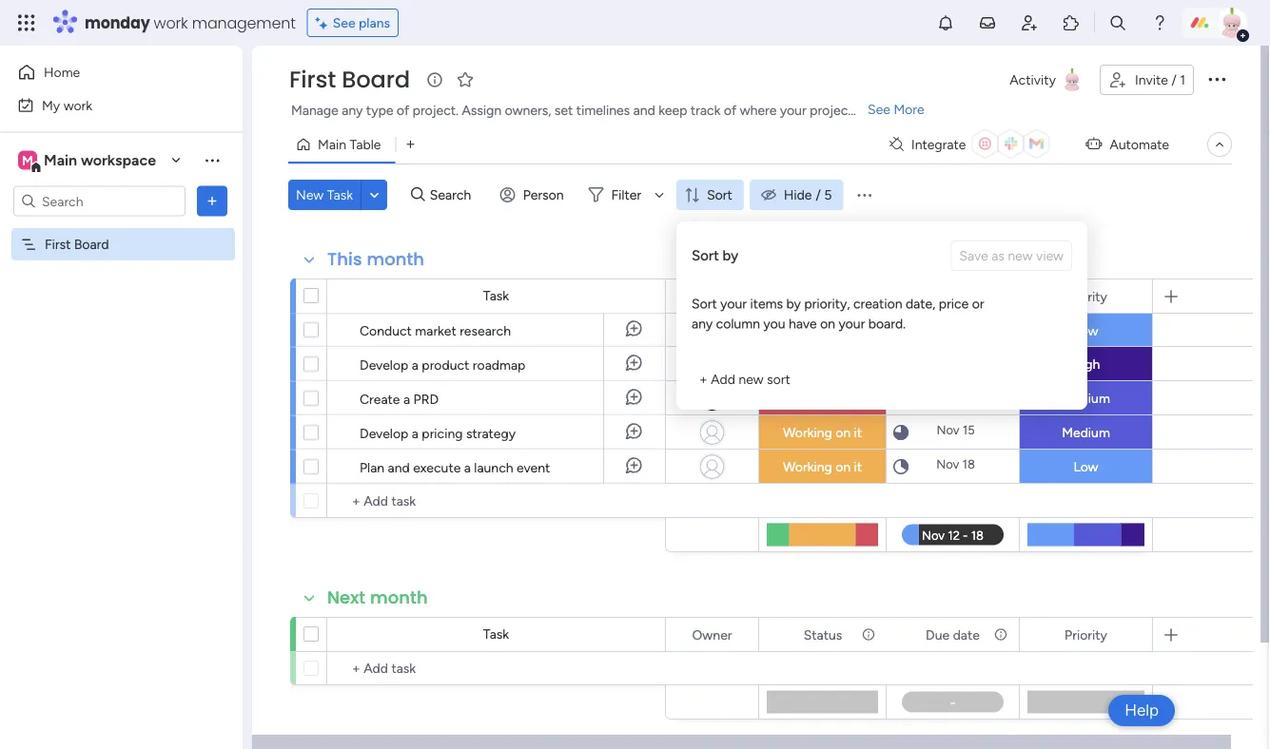 Task type: describe. For each thing, give the bounding box(es) containing it.
you
[[764, 316, 786, 332]]

main table button
[[288, 129, 395, 160]]

see for see more
[[868, 101, 891, 118]]

develop a pricing strategy
[[360, 425, 516, 442]]

m
[[22, 152, 33, 168]]

add view image
[[407, 138, 414, 152]]

workspace
[[81, 151, 156, 169]]

prd
[[414, 391, 439, 407]]

Next month field
[[323, 586, 433, 611]]

3 working from the top
[[783, 459, 833, 475]]

0 vertical spatial any
[[342, 102, 363, 118]]

ruby anderson image
[[1217, 8, 1248, 38]]

2 medium from the top
[[1062, 425, 1111, 441]]

first board inside list box
[[45, 237, 109, 253]]

roadmap
[[473, 357, 526, 373]]

date,
[[906, 296, 936, 312]]

filter button
[[581, 180, 671, 210]]

person button
[[493, 180, 575, 210]]

a for product
[[412, 357, 419, 373]]

project
[[810, 102, 853, 118]]

/ for 1
[[1172, 72, 1177, 88]]

First Board field
[[285, 64, 415, 96]]

board.
[[869, 316, 906, 332]]

1 priority from the top
[[1065, 288, 1108, 305]]

timelines
[[577, 102, 630, 118]]

my work
[[42, 97, 92, 113]]

type
[[366, 102, 394, 118]]

task inside button
[[327, 187, 353, 203]]

2 priority from the top
[[1065, 627, 1108, 643]]

next
[[327, 586, 366, 611]]

your for track
[[780, 102, 807, 118]]

event
[[517, 460, 550, 476]]

collapse board header image
[[1213, 137, 1228, 152]]

research
[[460, 323, 511, 339]]

first board list box
[[0, 225, 243, 518]]

15
[[963, 423, 975, 438]]

work for my
[[63, 97, 92, 113]]

add
[[711, 372, 736, 388]]

price
[[939, 296, 969, 312]]

invite / 1
[[1135, 72, 1186, 88]]

owner field for this month
[[688, 286, 737, 307]]

create a prd
[[360, 391, 439, 407]]

autopilot image
[[1086, 132, 1102, 156]]

main workspace
[[44, 151, 156, 169]]

high
[[1072, 356, 1101, 373]]

a for pricing
[[412, 425, 419, 442]]

1
[[1180, 72, 1186, 88]]

hide / 5
[[784, 187, 832, 203]]

v2 search image
[[411, 184, 425, 206]]

1 low from the top
[[1074, 323, 1099, 339]]

help
[[1125, 701, 1159, 721]]

this month
[[327, 247, 425, 272]]

items
[[750, 296, 783, 312]]

priority,
[[805, 296, 850, 312]]

hide
[[784, 187, 812, 203]]

0 vertical spatial options image
[[1206, 67, 1229, 90]]

v2 overdue deadline image
[[894, 322, 909, 340]]

invite members image
[[1020, 13, 1039, 32]]

workspace image
[[18, 150, 37, 171]]

develop for develop a pricing strategy
[[360, 425, 409, 442]]

owner for next month
[[692, 627, 732, 643]]

workspace selection element
[[18, 149, 159, 174]]

2 due date field from the top
[[921, 625, 985, 646]]

invite / 1 button
[[1100, 65, 1194, 95]]

see plans
[[333, 15, 390, 31]]

2 it from the top
[[854, 425, 862, 441]]

conduct market research
[[360, 323, 511, 339]]

new
[[296, 187, 324, 203]]

invite
[[1135, 72, 1169, 88]]

+ add new sort
[[700, 372, 791, 388]]

1 horizontal spatial and
[[634, 102, 656, 118]]

1 vertical spatial and
[[388, 460, 410, 476]]

task for this month
[[483, 288, 509, 304]]

column information image for due date
[[994, 628, 1009, 643]]

product
[[422, 357, 470, 373]]

sort
[[767, 372, 791, 388]]

1 working from the top
[[783, 323, 833, 339]]

1 due date from the top
[[926, 288, 980, 305]]

or
[[972, 296, 985, 312]]

2 due date from the top
[[926, 627, 980, 643]]

strategy
[[466, 425, 516, 442]]

activity button
[[1002, 65, 1093, 95]]

conduct
[[360, 323, 412, 339]]

creation
[[854, 296, 903, 312]]

new task button
[[288, 180, 361, 210]]

This month field
[[323, 247, 429, 272]]

develop for develop a product roadmap
[[360, 357, 409, 373]]

2 status from the top
[[804, 627, 843, 643]]

0 vertical spatial by
[[723, 247, 739, 264]]

5
[[825, 187, 832, 203]]

2 due from the top
[[926, 627, 950, 643]]

track
[[691, 102, 721, 118]]

notifications image
[[937, 13, 956, 32]]

2 status field from the top
[[799, 625, 847, 646]]

person
[[523, 187, 564, 203]]

project.
[[413, 102, 459, 118]]

pricing
[[422, 425, 463, 442]]

owner field for next month
[[688, 625, 737, 646]]

1 horizontal spatial first
[[289, 64, 336, 96]]

1 horizontal spatial board
[[342, 64, 410, 96]]

dapulse integrations image
[[890, 138, 904, 152]]

monday
[[85, 12, 150, 33]]

inbox image
[[978, 13, 997, 32]]

plans
[[359, 15, 390, 31]]

show board description image
[[424, 70, 446, 89]]

main for main table
[[318, 137, 346, 153]]

new
[[739, 372, 764, 388]]

1 status field from the top
[[799, 286, 847, 307]]

1 status from the top
[[804, 288, 843, 305]]

activity
[[1010, 72, 1056, 88]]

execute
[[413, 460, 461, 476]]

home
[[44, 64, 80, 80]]

sort your items by priority, creation date, price or any column you have on your board.
[[692, 296, 985, 332]]

column information image
[[861, 289, 877, 304]]

+ add new sort button
[[692, 365, 798, 395]]

sort by
[[692, 247, 739, 264]]

management
[[192, 12, 296, 33]]

help button
[[1109, 696, 1175, 727]]

sort for sort
[[707, 187, 733, 203]]

filter
[[612, 187, 642, 203]]

new task
[[296, 187, 353, 203]]

keep
[[659, 102, 688, 118]]



Task type: locate. For each thing, give the bounding box(es) containing it.
0 horizontal spatial /
[[816, 187, 821, 203]]

menu image
[[855, 186, 874, 205]]

by inside 'sort your items by priority, creation date, price or any column you have on your board.'
[[787, 296, 801, 312]]

1 vertical spatial see
[[868, 101, 891, 118]]

1 medium from the top
[[1062, 391, 1111, 407]]

/ left "1"
[[1172, 72, 1177, 88]]

2 owner field from the top
[[688, 625, 737, 646]]

0 vertical spatial sort
[[707, 187, 733, 203]]

sort for sort your items by priority, creation date, price or any column you have on your board.
[[692, 296, 717, 312]]

Search field
[[425, 182, 482, 208]]

home button
[[11, 57, 205, 88]]

month right the this
[[367, 247, 425, 272]]

working
[[783, 323, 833, 339], [783, 425, 833, 441], [783, 459, 833, 475]]

column
[[716, 316, 760, 332]]

work for monday
[[154, 12, 188, 33]]

/ left 5
[[816, 187, 821, 203]]

0 vertical spatial due date
[[926, 288, 980, 305]]

1 vertical spatial month
[[370, 586, 428, 611]]

0 vertical spatial working on it
[[783, 323, 862, 339]]

0 horizontal spatial work
[[63, 97, 92, 113]]

work right 'my'
[[63, 97, 92, 113]]

1 vertical spatial working on it
[[783, 425, 862, 441]]

stuck
[[806, 391, 840, 407]]

2 develop from the top
[[360, 425, 409, 442]]

see left more
[[868, 101, 891, 118]]

your down priority,
[[839, 316, 865, 332]]

18
[[963, 457, 975, 473]]

a left prd
[[403, 391, 410, 407]]

0 vertical spatial working
[[783, 323, 833, 339]]

assign
[[462, 102, 502, 118]]

my work button
[[11, 90, 205, 120]]

search everything image
[[1109, 13, 1128, 32]]

0 horizontal spatial any
[[342, 102, 363, 118]]

1 vertical spatial due date field
[[921, 625, 985, 646]]

option
[[0, 227, 243, 231]]

2 horizontal spatial your
[[839, 316, 865, 332]]

see inside button
[[333, 15, 356, 31]]

1 vertical spatial low
[[1074, 459, 1099, 475]]

Due date field
[[921, 286, 985, 307], [921, 625, 985, 646]]

task for next month
[[483, 627, 509, 643]]

first down search in workspace field on the top of the page
[[45, 237, 71, 253]]

stands.
[[857, 102, 899, 118]]

2 low from the top
[[1074, 459, 1099, 475]]

0 vertical spatial status
[[804, 288, 843, 305]]

0 horizontal spatial of
[[397, 102, 409, 118]]

integrate
[[912, 137, 966, 153]]

your up column
[[721, 296, 747, 312]]

sort inside 'sort your items by priority, creation date, price or any column you have on your board.'
[[692, 296, 717, 312]]

1 date from the top
[[953, 288, 980, 305]]

sort down the "sort" popup button
[[692, 247, 719, 264]]

by
[[723, 247, 739, 264], [787, 296, 801, 312]]

options image down workspace options icon
[[203, 192, 222, 211]]

0 horizontal spatial by
[[723, 247, 739, 264]]

0 vertical spatial task
[[327, 187, 353, 203]]

owner for this month
[[692, 288, 732, 305]]

priority
[[1065, 288, 1108, 305], [1065, 627, 1108, 643]]

3 working on it from the top
[[783, 459, 862, 475]]

a for prd
[[403, 391, 410, 407]]

next month
[[327, 586, 428, 611]]

3 it from the top
[[854, 459, 862, 475]]

1 horizontal spatial see
[[868, 101, 891, 118]]

options image
[[1206, 67, 1229, 90], [203, 192, 222, 211]]

2 priority field from the top
[[1060, 625, 1112, 646]]

Priority field
[[1060, 286, 1112, 307], [1060, 625, 1112, 646]]

launch
[[474, 460, 514, 476]]

2 vertical spatial working
[[783, 459, 833, 475]]

monday work management
[[85, 12, 296, 33]]

1 vertical spatial /
[[816, 187, 821, 203]]

0 vertical spatial owner
[[692, 288, 732, 305]]

1 horizontal spatial column information image
[[994, 628, 1009, 643]]

2 working from the top
[[783, 425, 833, 441]]

this
[[327, 247, 362, 272]]

1 vertical spatial nov
[[937, 457, 960, 473]]

your
[[780, 102, 807, 118], [721, 296, 747, 312], [839, 316, 865, 332]]

Search in workspace field
[[40, 190, 159, 212]]

column information image for status
[[861, 628, 877, 643]]

month for this month
[[367, 247, 425, 272]]

board up type
[[342, 64, 410, 96]]

0 horizontal spatial first
[[45, 237, 71, 253]]

plan
[[360, 460, 385, 476]]

2 working on it from the top
[[783, 425, 862, 441]]

0 horizontal spatial first board
[[45, 237, 109, 253]]

sort up column
[[692, 296, 717, 312]]

develop down conduct
[[360, 357, 409, 373]]

of right type
[[397, 102, 409, 118]]

see more
[[868, 101, 925, 118]]

/ inside button
[[1172, 72, 1177, 88]]

a
[[412, 357, 419, 373], [403, 391, 410, 407], [412, 425, 419, 442], [464, 460, 471, 476]]

sort for sort by
[[692, 247, 719, 264]]

0 horizontal spatial your
[[721, 296, 747, 312]]

on
[[820, 316, 836, 332], [836, 323, 851, 339], [836, 425, 851, 441], [836, 459, 851, 475]]

owners,
[[505, 102, 551, 118]]

2 vertical spatial sort
[[692, 296, 717, 312]]

main inside workspace selection element
[[44, 151, 77, 169]]

board
[[342, 64, 410, 96], [74, 237, 109, 253]]

work
[[154, 12, 188, 33], [63, 97, 92, 113]]

see left the plans
[[333, 15, 356, 31]]

/ for 5
[[816, 187, 821, 203]]

task
[[327, 187, 353, 203], [483, 288, 509, 304], [483, 627, 509, 643]]

arrow down image
[[648, 184, 671, 207]]

0 vertical spatial priority
[[1065, 288, 1108, 305]]

add to favorites image
[[456, 70, 475, 89]]

1 vertical spatial medium
[[1062, 425, 1111, 441]]

main table
[[318, 137, 381, 153]]

on inside 'sort your items by priority, creation date, price or any column you have on your board.'
[[820, 316, 836, 332]]

0 vertical spatial low
[[1074, 323, 1099, 339]]

1 vertical spatial status
[[804, 627, 843, 643]]

your right where
[[780, 102, 807, 118]]

1 vertical spatial first board
[[45, 237, 109, 253]]

1 nov from the top
[[937, 423, 960, 438]]

0 vertical spatial date
[[953, 288, 980, 305]]

medium
[[1062, 391, 1111, 407], [1062, 425, 1111, 441]]

sort button
[[677, 180, 744, 210]]

2 vertical spatial it
[[854, 459, 862, 475]]

see plans button
[[307, 9, 399, 37]]

nov for nov 15
[[937, 423, 960, 438]]

main left table
[[318, 137, 346, 153]]

by up have
[[787, 296, 801, 312]]

first board down search in workspace field on the top of the page
[[45, 237, 109, 253]]

1 due from the top
[[926, 288, 950, 305]]

2 vertical spatial task
[[483, 627, 509, 643]]

create
[[360, 391, 400, 407]]

priority field up high
[[1060, 286, 1112, 307]]

first inside first board list box
[[45, 237, 71, 253]]

develop down create
[[360, 425, 409, 442]]

1 horizontal spatial first board
[[289, 64, 410, 96]]

1 owner field from the top
[[688, 286, 737, 307]]

1 vertical spatial your
[[721, 296, 747, 312]]

2 nov from the top
[[937, 457, 960, 473]]

0 vertical spatial /
[[1172, 72, 1177, 88]]

1 vertical spatial by
[[787, 296, 801, 312]]

working on it
[[783, 323, 862, 339], [783, 425, 862, 441], [783, 459, 862, 475]]

first up manage
[[289, 64, 336, 96]]

a left launch
[[464, 460, 471, 476]]

options image right "1"
[[1206, 67, 1229, 90]]

low
[[1074, 323, 1099, 339], [1074, 459, 1099, 475]]

0 vertical spatial priority field
[[1060, 286, 1112, 307]]

0 vertical spatial owner field
[[688, 286, 737, 307]]

0 horizontal spatial and
[[388, 460, 410, 476]]

see more link
[[866, 100, 927, 119]]

0 vertical spatial due date field
[[921, 286, 985, 307]]

0 vertical spatial nov
[[937, 423, 960, 438]]

+ Add task text field
[[337, 490, 657, 513], [337, 658, 657, 680]]

sort
[[707, 187, 733, 203], [692, 247, 719, 264], [692, 296, 717, 312]]

priority field up help button
[[1060, 625, 1112, 646]]

a left pricing at left bottom
[[412, 425, 419, 442]]

1 vertical spatial first
[[45, 237, 71, 253]]

table
[[350, 137, 381, 153]]

board inside list box
[[74, 237, 109, 253]]

0 vertical spatial work
[[154, 12, 188, 33]]

+
[[700, 372, 708, 388]]

board down search in workspace field on the top of the page
[[74, 237, 109, 253]]

0 vertical spatial see
[[333, 15, 356, 31]]

2 owner from the top
[[692, 627, 732, 643]]

1 horizontal spatial work
[[154, 12, 188, 33]]

1 horizontal spatial any
[[692, 316, 713, 332]]

1 vertical spatial working
[[783, 425, 833, 441]]

1 vertical spatial options image
[[203, 192, 222, 211]]

1 vertical spatial date
[[953, 627, 980, 643]]

1 owner from the top
[[692, 288, 732, 305]]

2 + add task text field from the top
[[337, 658, 657, 680]]

month right next
[[370, 586, 428, 611]]

plan and execute a launch event
[[360, 460, 550, 476]]

0 vertical spatial first board
[[289, 64, 410, 96]]

0 vertical spatial month
[[367, 247, 425, 272]]

sort inside the "sort" popup button
[[707, 187, 733, 203]]

0 vertical spatial board
[[342, 64, 410, 96]]

see for see plans
[[333, 15, 356, 31]]

1 vertical spatial board
[[74, 237, 109, 253]]

0 horizontal spatial options image
[[203, 192, 222, 211]]

of
[[397, 102, 409, 118], [724, 102, 737, 118]]

any left type
[[342, 102, 363, 118]]

nov for nov 18
[[937, 457, 960, 473]]

and left keep
[[634, 102, 656, 118]]

any
[[342, 102, 363, 118], [692, 316, 713, 332]]

your for you
[[839, 316, 865, 332]]

1 + add task text field from the top
[[337, 490, 657, 513]]

1 vertical spatial due
[[926, 627, 950, 643]]

0 horizontal spatial see
[[333, 15, 356, 31]]

0 vertical spatial your
[[780, 102, 807, 118]]

first
[[289, 64, 336, 96], [45, 237, 71, 253]]

1 working on it from the top
[[783, 323, 862, 339]]

nov left 15
[[937, 423, 960, 438]]

market
[[415, 323, 457, 339]]

develop a product roadmap
[[360, 357, 526, 373]]

0 vertical spatial first
[[289, 64, 336, 96]]

any left column
[[692, 316, 713, 332]]

1 vertical spatial develop
[[360, 425, 409, 442]]

0 vertical spatial status field
[[799, 286, 847, 307]]

1 due date field from the top
[[921, 286, 985, 307]]

month for next month
[[370, 586, 428, 611]]

1 develop from the top
[[360, 357, 409, 373]]

1 horizontal spatial of
[[724, 102, 737, 118]]

a left product
[[412, 357, 419, 373]]

1 it from the top
[[854, 323, 862, 339]]

2 vertical spatial working on it
[[783, 459, 862, 475]]

column information image
[[861, 628, 877, 643], [994, 628, 1009, 643]]

0 horizontal spatial board
[[74, 237, 109, 253]]

due
[[926, 288, 950, 305], [926, 627, 950, 643]]

automate
[[1110, 137, 1170, 153]]

my
[[42, 97, 60, 113]]

main
[[318, 137, 346, 153], [44, 151, 77, 169]]

of right track
[[724, 102, 737, 118]]

1 vertical spatial any
[[692, 316, 713, 332]]

1 vertical spatial it
[[854, 425, 862, 441]]

first board up type
[[289, 64, 410, 96]]

work right monday
[[154, 12, 188, 33]]

1 vertical spatial + add task text field
[[337, 658, 657, 680]]

1 of from the left
[[397, 102, 409, 118]]

select product image
[[17, 13, 36, 32]]

see
[[333, 15, 356, 31], [868, 101, 891, 118]]

it
[[854, 323, 862, 339], [854, 425, 862, 441], [854, 459, 862, 475]]

2 of from the left
[[724, 102, 737, 118]]

and right the plan on the left bottom of page
[[388, 460, 410, 476]]

have
[[789, 316, 817, 332]]

by down the "sort" popup button
[[723, 247, 739, 264]]

and
[[634, 102, 656, 118], [388, 460, 410, 476]]

owner
[[692, 288, 732, 305], [692, 627, 732, 643]]

angle down image
[[370, 188, 379, 202]]

1 vertical spatial work
[[63, 97, 92, 113]]

0 vertical spatial medium
[[1062, 391, 1111, 407]]

0 horizontal spatial column information image
[[861, 628, 877, 643]]

0 vertical spatial it
[[854, 323, 862, 339]]

main for main workspace
[[44, 151, 77, 169]]

2 vertical spatial your
[[839, 316, 865, 332]]

manage any type of project. assign owners, set timelines and keep track of where your project stands.
[[291, 102, 899, 118]]

1 horizontal spatial main
[[318, 137, 346, 153]]

help image
[[1151, 13, 1170, 32]]

status
[[804, 288, 843, 305], [804, 627, 843, 643]]

month
[[367, 247, 425, 272], [370, 586, 428, 611]]

1 vertical spatial owner
[[692, 627, 732, 643]]

work inside my work button
[[63, 97, 92, 113]]

nov 18
[[937, 457, 975, 473]]

1 horizontal spatial /
[[1172, 72, 1177, 88]]

1 vertical spatial sort
[[692, 247, 719, 264]]

main inside the main table button
[[318, 137, 346, 153]]

1 vertical spatial owner field
[[688, 625, 737, 646]]

1 vertical spatial status field
[[799, 625, 847, 646]]

1 priority field from the top
[[1060, 286, 1112, 307]]

1 vertical spatial priority field
[[1060, 625, 1112, 646]]

main right workspace image
[[44, 151, 77, 169]]

0 vertical spatial develop
[[360, 357, 409, 373]]

0 horizontal spatial main
[[44, 151, 77, 169]]

1 vertical spatial due date
[[926, 627, 980, 643]]

where
[[740, 102, 777, 118]]

2 date from the top
[[953, 627, 980, 643]]

nov left 18
[[937, 457, 960, 473]]

Status field
[[799, 286, 847, 307], [799, 625, 847, 646]]

apps image
[[1062, 13, 1081, 32]]

manage
[[291, 102, 339, 118]]

1 column information image from the left
[[861, 628, 877, 643]]

set
[[555, 102, 573, 118]]

0 vertical spatial + add task text field
[[337, 490, 657, 513]]

1 horizontal spatial options image
[[1206, 67, 1229, 90]]

0 vertical spatial due
[[926, 288, 950, 305]]

workspace options image
[[203, 151, 222, 170]]

1 horizontal spatial by
[[787, 296, 801, 312]]

any inside 'sort your items by priority, creation date, price or any column you have on your board.'
[[692, 316, 713, 332]]

Owner field
[[688, 286, 737, 307], [688, 625, 737, 646]]

1 vertical spatial priority
[[1065, 627, 1108, 643]]

2 column information image from the left
[[994, 628, 1009, 643]]

more
[[894, 101, 925, 118]]

1 horizontal spatial your
[[780, 102, 807, 118]]

nov 15
[[937, 423, 975, 438]]

sort right arrow down image
[[707, 187, 733, 203]]

1 vertical spatial task
[[483, 288, 509, 304]]

0 vertical spatial and
[[634, 102, 656, 118]]



Task type: vqa. For each thing, say whether or not it's contained in the screenshot.
the leftmost of
yes



